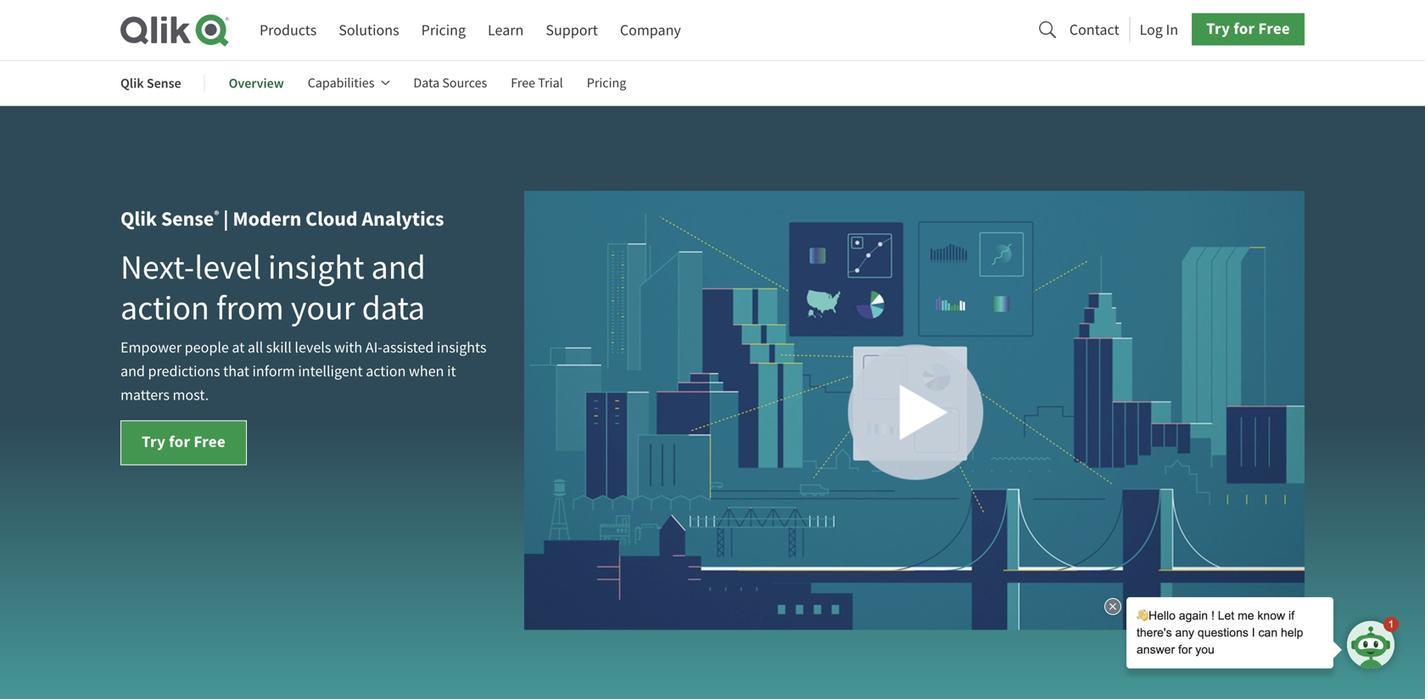 Task type: locate. For each thing, give the bounding box(es) containing it.
®
[[214, 208, 219, 222]]

menu bar up the sources
[[260, 14, 681, 46]]

pricing
[[421, 20, 466, 40], [587, 74, 626, 92]]

pricing link right trial
[[587, 63, 626, 104]]

contact link
[[1070, 15, 1120, 43]]

pricing link up data sources
[[421, 14, 466, 46]]

action
[[120, 287, 209, 330], [366, 362, 406, 381]]

company link
[[620, 14, 681, 46]]

capabilities link
[[308, 63, 390, 104]]

1 vertical spatial try
[[142, 431, 166, 453]]

0 vertical spatial sense
[[147, 74, 181, 92]]

0 vertical spatial free
[[1259, 18, 1291, 39]]

watch video: qlik sense image
[[524, 191, 1305, 630]]

1 horizontal spatial and
[[371, 246, 426, 289]]

qlik sense
[[120, 74, 181, 92]]

menu bar
[[260, 14, 681, 46], [120, 63, 650, 104]]

0 vertical spatial try for free
[[1207, 18, 1291, 39]]

qlik up next-
[[120, 205, 157, 233]]

0 horizontal spatial and
[[120, 362, 145, 381]]

cloud
[[306, 205, 358, 233]]

0 vertical spatial for
[[1234, 18, 1255, 39]]

1 vertical spatial qlik
[[120, 205, 157, 233]]

sense inside menu bar
[[147, 74, 181, 92]]

assisted
[[383, 338, 434, 357]]

modern
[[233, 205, 302, 233]]

0 vertical spatial and
[[371, 246, 426, 289]]

0 vertical spatial pricing
[[421, 20, 466, 40]]

1 vertical spatial sense
[[161, 205, 214, 233]]

0 vertical spatial qlik
[[120, 74, 144, 92]]

2 horizontal spatial free
[[1259, 18, 1291, 39]]

solutions link
[[339, 14, 399, 46]]

0 vertical spatial pricing link
[[421, 14, 466, 46]]

try for free down most.
[[142, 431, 226, 453]]

menu bar down the solutions
[[120, 63, 650, 104]]

log
[[1140, 20, 1163, 39]]

1 vertical spatial free
[[511, 74, 535, 92]]

next-
[[120, 246, 194, 289]]

pricing up data sources
[[421, 20, 466, 40]]

1 horizontal spatial try for free link
[[1192, 13, 1305, 45]]

1 horizontal spatial for
[[1234, 18, 1255, 39]]

qlik sense link
[[120, 63, 181, 104]]

people
[[185, 338, 229, 357]]

0 horizontal spatial free
[[194, 431, 226, 453]]

action up the empower
[[120, 287, 209, 330]]

1 horizontal spatial pricing
[[587, 74, 626, 92]]

try for free link
[[1192, 13, 1305, 45], [120, 420, 247, 465]]

try for free link inside the qlik main element
[[1192, 13, 1305, 45]]

free inside the qlik main element
[[1259, 18, 1291, 39]]

ai-
[[366, 338, 383, 357]]

try for free link down most.
[[120, 420, 247, 465]]

1 vertical spatial try for free
[[142, 431, 226, 453]]

products link
[[260, 14, 317, 46]]

try for free link right in
[[1192, 13, 1305, 45]]

contact
[[1070, 20, 1120, 39]]

and down analytics
[[371, 246, 426, 289]]

menu bar inside the qlik main element
[[260, 14, 681, 46]]

that
[[223, 362, 249, 381]]

0 horizontal spatial try for free
[[142, 431, 226, 453]]

action down ai-
[[366, 362, 406, 381]]

try for free
[[1207, 18, 1291, 39], [142, 431, 226, 453]]

levels
[[295, 338, 331, 357]]

qlik
[[120, 74, 144, 92], [120, 205, 157, 233]]

next-level insight and action from your data empower people at all skill levels with ai-assisted insights and predictions that inform intelligent action when it matters most.
[[120, 246, 487, 405]]

sense
[[147, 74, 181, 92], [161, 205, 214, 233]]

most.
[[173, 385, 209, 405]]

menu bar containing qlik sense
[[120, 63, 650, 104]]

1 vertical spatial try for free link
[[120, 420, 247, 465]]

sense left the |
[[161, 205, 214, 233]]

it
[[447, 362, 456, 381]]

and up matters
[[120, 362, 145, 381]]

and
[[371, 246, 426, 289], [120, 362, 145, 381]]

sense down the "go to the home page." 'image'
[[147, 74, 181, 92]]

1 qlik from the top
[[120, 74, 144, 92]]

log in
[[1140, 20, 1179, 39]]

try for free right in
[[1207, 18, 1291, 39]]

try down matters
[[142, 431, 166, 453]]

0 horizontal spatial pricing
[[421, 20, 466, 40]]

pricing link
[[421, 14, 466, 46], [587, 63, 626, 104]]

try
[[1207, 18, 1230, 39], [142, 431, 166, 453]]

0 horizontal spatial try for free link
[[120, 420, 247, 465]]

1 horizontal spatial free
[[511, 74, 535, 92]]

data
[[414, 74, 440, 92]]

free
[[1259, 18, 1291, 39], [511, 74, 535, 92], [194, 431, 226, 453]]

try right in
[[1207, 18, 1230, 39]]

1 vertical spatial menu bar
[[120, 63, 650, 104]]

2 vertical spatial free
[[194, 431, 226, 453]]

qlik down the "go to the home page." 'image'
[[120, 74, 144, 92]]

|
[[223, 205, 229, 233]]

solutions
[[339, 20, 399, 40]]

qlik for qlik sense
[[120, 74, 144, 92]]

0 horizontal spatial try
[[142, 431, 166, 453]]

0 horizontal spatial for
[[169, 431, 190, 453]]

free inside menu bar
[[511, 74, 535, 92]]

0 vertical spatial try for free link
[[1192, 13, 1305, 45]]

1 vertical spatial action
[[366, 362, 406, 381]]

for inside the qlik main element
[[1234, 18, 1255, 39]]

0 vertical spatial try
[[1207, 18, 1230, 39]]

0 vertical spatial menu bar
[[260, 14, 681, 46]]

1 horizontal spatial action
[[366, 362, 406, 381]]

0 vertical spatial action
[[120, 287, 209, 330]]

support link
[[546, 14, 598, 46]]

empower
[[120, 338, 182, 357]]

1 vertical spatial pricing link
[[587, 63, 626, 104]]

1 horizontal spatial try for free
[[1207, 18, 1291, 39]]

menu bar containing products
[[260, 14, 681, 46]]

data sources link
[[414, 63, 487, 104]]

for right in
[[1234, 18, 1255, 39]]

pricing right trial
[[587, 74, 626, 92]]

2 qlik from the top
[[120, 205, 157, 233]]

your
[[291, 287, 355, 330]]

1 horizontal spatial try
[[1207, 18, 1230, 39]]

free trial
[[511, 74, 563, 92]]

for down most.
[[169, 431, 190, 453]]

for
[[1234, 18, 1255, 39], [169, 431, 190, 453]]



Task type: describe. For each thing, give the bounding box(es) containing it.
capabilities
[[308, 74, 375, 92]]

intelligent
[[298, 362, 363, 381]]

support
[[546, 20, 598, 40]]

sense for qlik sense
[[147, 74, 181, 92]]

qlik for qlik sense ® | modern cloud analytics
[[120, 205, 157, 233]]

analytics
[[362, 205, 444, 233]]

1 horizontal spatial pricing link
[[587, 63, 626, 104]]

all
[[248, 338, 263, 357]]

try for free inside the qlik main element
[[1207, 18, 1291, 39]]

0 horizontal spatial action
[[120, 287, 209, 330]]

from
[[216, 287, 284, 330]]

matters
[[120, 385, 170, 405]]

sources
[[442, 74, 487, 92]]

company
[[620, 20, 681, 40]]

sense for qlik sense ® | modern cloud analytics
[[161, 205, 214, 233]]

level
[[194, 246, 261, 289]]

learn link
[[488, 14, 524, 46]]

with
[[334, 338, 362, 357]]

trial
[[538, 74, 563, 92]]

go to the home page. image
[[120, 14, 229, 47]]

overview
[[229, 74, 284, 92]]

try inside the qlik main element
[[1207, 18, 1230, 39]]

skill
[[266, 338, 292, 357]]

insights
[[437, 338, 487, 357]]

1 vertical spatial pricing
[[587, 74, 626, 92]]

in
[[1166, 20, 1179, 39]]

predictions
[[148, 362, 220, 381]]

data sources
[[414, 74, 487, 92]]

learn
[[488, 20, 524, 40]]

data
[[362, 287, 425, 330]]

1 vertical spatial for
[[169, 431, 190, 453]]

insight
[[268, 246, 365, 289]]

inform
[[252, 362, 295, 381]]

when
[[409, 362, 444, 381]]

qlik main element
[[260, 13, 1305, 46]]

free trial link
[[511, 63, 563, 104]]

pricing inside the qlik main element
[[421, 20, 466, 40]]

0 horizontal spatial pricing link
[[421, 14, 466, 46]]

log in link
[[1140, 15, 1179, 43]]

products
[[260, 20, 317, 40]]

qlik sense ® | modern cloud analytics
[[120, 205, 444, 233]]

overview link
[[229, 63, 284, 104]]

at
[[232, 338, 245, 357]]

1 vertical spatial and
[[120, 362, 145, 381]]



Task type: vqa. For each thing, say whether or not it's contained in the screenshot.
an
no



